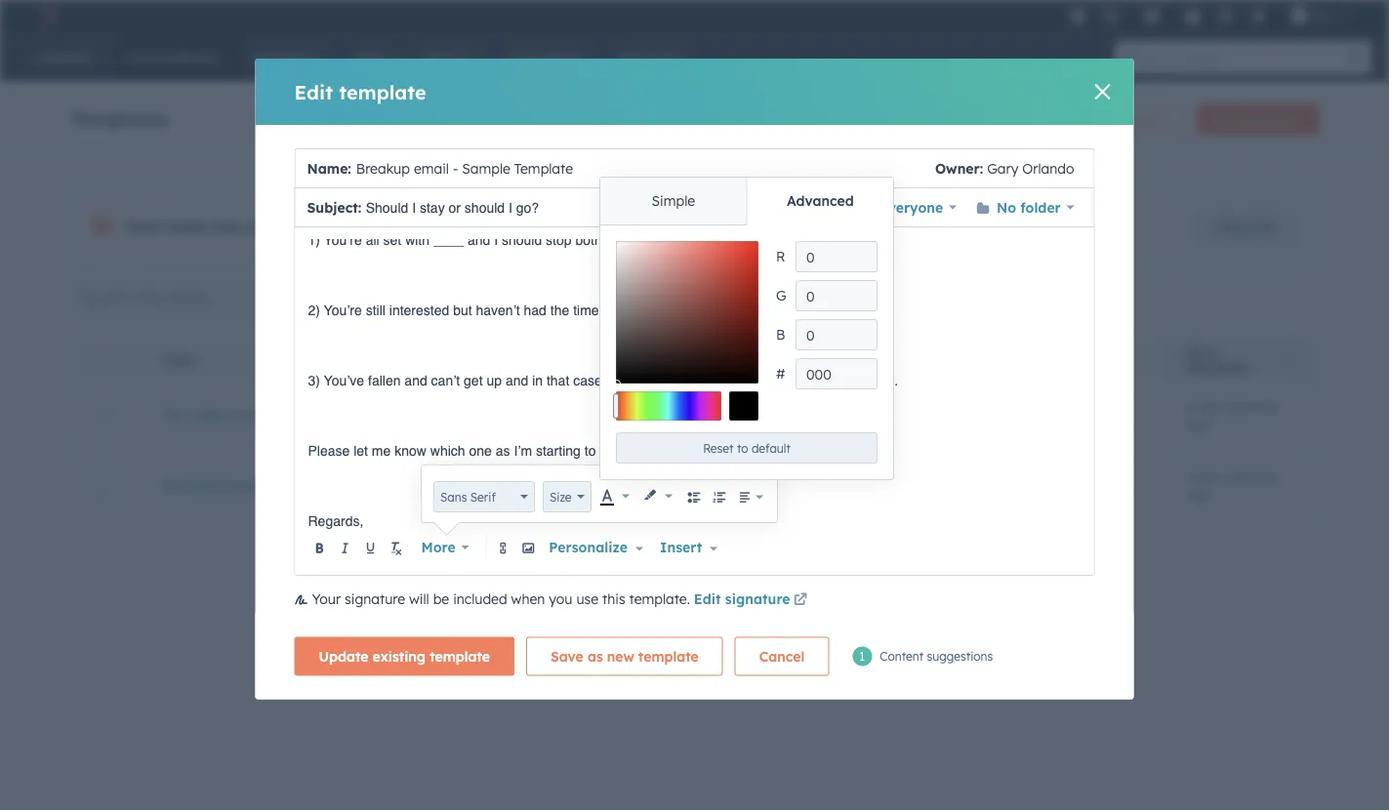 Task type: vqa. For each thing, say whether or not it's contained in the screenshot.
OF
yes



Task type: describe. For each thing, give the bounding box(es) containing it.
0 vertical spatial get
[[618, 302, 637, 317]]

date created button
[[1007, 337, 1163, 380]]

starting
[[536, 442, 580, 458]]

to right back
[[673, 302, 685, 317]]

and left can't
[[404, 372, 427, 388]]

as inside button
[[588, 648, 603, 665]]

0 horizontal spatial let
[[353, 442, 368, 458]]

set
[[383, 231, 401, 247]]

0 vertical spatial let
[[606, 372, 620, 388]]

signature for edit
[[725, 591, 791, 608]]

descending sort. press to sort ascending. element
[[1288, 353, 1296, 369]]

date created
[[1030, 354, 1119, 368]]

starter.
[[743, 218, 790, 235]]

new for new folder
[[1010, 112, 1034, 126]]

crm
[[673, 218, 703, 235]]

close image
[[1095, 84, 1111, 100]]

to inside button
[[737, 441, 749, 456]]

name button
[[139, 337, 851, 380]]

date modified button
[[1163, 337, 1319, 380]]

you've
[[323, 372, 364, 388]]

worry!
[[599, 442, 637, 458]]

1 horizontal spatial with
[[642, 218, 669, 235]]

upgrade link containing upgrade
[[1192, 207, 1299, 246]]

2 inside templates banner
[[880, 110, 888, 127]]

unlock
[[489, 218, 533, 235]]

insert
[[660, 539, 702, 556]]

had
[[524, 302, 546, 317]]

____
[[433, 231, 463, 247]]

unlock more templates with crm suite starter.
[[489, 218, 790, 235]]

included
[[453, 591, 508, 608]]

1 horizontal spatial me
[[624, 372, 643, 388]]

edit template dialog
[[255, 59, 1134, 700]]

new
[[607, 648, 635, 665]]

0 horizontal spatial you
[[549, 591, 573, 608]]

owner button
[[851, 337, 1007, 380]]

upgrade image
[[1070, 8, 1088, 26]]

gary orlando image
[[1291, 7, 1309, 24]]

upgrade
[[1216, 218, 1275, 235]]

one
[[469, 442, 492, 458]]

0 horizontal spatial me
[[371, 442, 390, 458]]

team
[[167, 217, 208, 236]]

stop
[[546, 231, 571, 247]]

abc button
[[1279, 0, 1364, 31]]

modified
[[1187, 361, 1250, 376]]

template inside "button"
[[430, 648, 490, 665]]

owner
[[874, 354, 920, 368]]

b
[[776, 326, 786, 343]]

search image
[[1349, 51, 1362, 64]]

interested
[[389, 302, 449, 317]]

shared with everyone
[[794, 199, 944, 216]]

press to sort. image
[[203, 353, 210, 366]]

2 horizontal spatial i
[[509, 200, 513, 215]]

please let me know which one as i'm starting to worry!
[[308, 442, 637, 458]]

and left "i'll"
[[682, 372, 705, 388]]

any
[[366, 289, 392, 306]]

of inside templates banner
[[892, 110, 905, 127]]

size button
[[543, 481, 592, 513]]

1 horizontal spatial i
[[494, 231, 498, 247]]

be
[[433, 591, 449, 608]]

bothering
[[575, 231, 632, 247]]

you're for 2)
[[323, 302, 362, 317]]

breakup email - sample template
[[162, 477, 395, 494]]

link opens in a new window image
[[794, 589, 808, 613]]

yet.
[[723, 302, 745, 317]]

2)
[[308, 302, 320, 317]]

reset
[[703, 441, 734, 456]]

#
[[776, 365, 786, 382]]

template inside popup button
[[1242, 112, 1292, 126]]

back
[[641, 302, 669, 317]]

no folder
[[997, 199, 1061, 216]]

sans serif
[[440, 490, 496, 504]]

notifications button
[[1242, 0, 1276, 31]]

edit for edit signature
[[694, 591, 721, 608]]

0 vertical spatial know
[[647, 372, 679, 388]]

tab panel containing r
[[601, 225, 894, 480]]

reset to default button
[[616, 433, 878, 464]]

Search HubSpot search field
[[1115, 41, 1355, 74]]

up
[[242, 407, 261, 424]]

upgrade link inside abc menu
[[1067, 5, 1091, 26]]

save as new template button
[[526, 637, 723, 676]]

follows
[[340, 407, 391, 424]]

0 vertical spatial as
[[495, 442, 510, 458]]

save as new template
[[551, 648, 699, 665]]

go?
[[516, 200, 539, 215]]

follow-
[[191, 407, 242, 424]]

1
[[860, 649, 865, 664]]

r
[[776, 248, 785, 265]]

can't
[[431, 372, 460, 388]]

1) you're all set with ____ and i should stop bothering you.
[[308, 231, 662, 247]]

0 horizontal spatial get
[[463, 372, 483, 388]]

0 horizontal spatial with
[[405, 231, 429, 247]]

you.
[[636, 231, 662, 247]]

your team has created 2 out of 5 templates.
[[126, 217, 474, 236]]

update
[[319, 648, 369, 665]]

no folder button
[[977, 194, 1075, 221]]

owner: gary orlando
[[936, 160, 1075, 177]]

gary inside edit template dialog
[[988, 160, 1019, 177]]

content
[[880, 649, 924, 664]]

help button
[[1177, 0, 1210, 31]]

breakup email - sample template link
[[162, 477, 395, 494]]

with inside popup button
[[847, 199, 876, 216]]

the
[[162, 407, 187, 424]]

serif
[[471, 490, 496, 504]]

templates
[[574, 218, 638, 235]]

analyze
[[1115, 112, 1157, 126]]

orlando for breakup email - sample template
[[909, 477, 961, 494]]

call
[[726, 372, 746, 388]]



Task type: locate. For each thing, give the bounding box(es) containing it.
your for your team has created 2 out of 5 templates.
[[126, 217, 162, 236]]

that inside edit template dialog
[[546, 372, 569, 388]]

1 horizontal spatial you
[[855, 372, 877, 388]]

tab list containing simple
[[601, 178, 894, 226]]

tab panel
[[601, 225, 894, 480]]

1 vertical spatial you
[[549, 591, 573, 608]]

1 press to sort. element from the left
[[203, 353, 210, 369]]

0 vertical spatial your
[[126, 217, 162, 236]]

me down 'follows'
[[371, 442, 390, 458]]

i left the go?
[[509, 200, 513, 215]]

update existing template button
[[294, 637, 515, 676]]

0 horizontal spatial 2
[[311, 217, 320, 236]]

0 vertical spatial 2
[[880, 110, 888, 127]]

1 vertical spatial upgrade link
[[1192, 207, 1299, 246]]

0 horizontal spatial signature
[[345, 591, 405, 608]]

gary orlando for the follow-up email that follows through
[[874, 407, 961, 424]]

created up owner: gary orlando
[[920, 110, 970, 127]]

new inside popup button
[[1214, 112, 1239, 126]]

or
[[449, 200, 461, 215]]

2 horizontal spatial created
[[1064, 354, 1119, 368]]

you're for 1)
[[323, 231, 362, 247]]

created left 1)
[[246, 217, 306, 236]]

owner: inside edit template dialog
[[936, 160, 984, 177]]

get left the up
[[463, 372, 483, 388]]

created left press to sort. image
[[1064, 354, 1119, 368]]

0 horizontal spatial your
[[126, 217, 162, 236]]

folder inside the no folder popup button
[[1021, 199, 1061, 216]]

name:
[[307, 160, 351, 177]]

notifications image
[[1250, 9, 1268, 26]]

the follow-up email that follows through link
[[162, 407, 453, 424]]

1 vertical spatial that
[[308, 407, 336, 424]]

when
[[511, 591, 545, 608]]

1 vertical spatial folder
[[1021, 199, 1061, 216]]

me right case
[[624, 372, 643, 388]]

0 vertical spatial that
[[546, 372, 569, 388]]

hubspot link
[[23, 4, 73, 27]]

1 horizontal spatial edit
[[694, 591, 721, 608]]

0 horizontal spatial press to sort. element
[[203, 353, 210, 369]]

know left "i'll"
[[647, 372, 679, 388]]

cancel
[[760, 648, 805, 665]]

date inside date modified
[[1187, 346, 1217, 361]]

personalize
[[549, 539, 628, 556]]

0 horizontal spatial as
[[495, 442, 510, 458]]

upgrade link
[[1067, 5, 1091, 26], [1192, 207, 1299, 246]]

2 you're from the top
[[323, 302, 362, 317]]

abc
[[1313, 7, 1335, 23]]

press to sort. element right name at the top of page
[[203, 353, 210, 369]]

0 vertical spatial folder
[[1038, 112, 1070, 126]]

5 up everyone
[[909, 110, 917, 127]]

you're right 2) at the top
[[323, 302, 362, 317]]

Search search field
[[70, 278, 300, 317]]

1 vertical spatial you're
[[323, 302, 362, 317]]

date for date modified
[[1187, 346, 1217, 361]]

templates banner
[[70, 98, 1320, 135]]

should down the go?
[[501, 231, 542, 247]]

of right out
[[356, 217, 372, 236]]

2 vertical spatial orlando
[[909, 477, 961, 494]]

settings link
[[1214, 5, 1238, 26]]

through
[[395, 407, 453, 424]]

template right 'new'
[[639, 648, 699, 665]]

stay
[[420, 200, 445, 215]]

case
[[573, 372, 602, 388]]

1 signature from the left
[[345, 591, 405, 608]]

0 vertical spatial orlando
[[1023, 160, 1075, 177]]

1 you're from the top
[[323, 231, 362, 247]]

1 horizontal spatial that
[[546, 372, 569, 388]]

5 down should
[[377, 217, 386, 236]]

1 vertical spatial as
[[588, 648, 603, 665]]

1 horizontal spatial your
[[312, 591, 341, 608]]

should
[[366, 200, 409, 215]]

the follow-up email that follows through
[[162, 407, 453, 424]]

template inside button
[[639, 648, 699, 665]]

has
[[213, 217, 241, 236]]

1 horizontal spatial let
[[606, 372, 620, 388]]

your
[[126, 217, 162, 236], [312, 591, 341, 608]]

1 vertical spatial know
[[394, 442, 426, 458]]

templates
[[70, 106, 170, 130]]

meet
[[688, 302, 719, 317]]

help
[[825, 372, 851, 388]]

0 vertical spatial gary orlando
[[874, 407, 961, 424]]

0 horizontal spatial know
[[394, 442, 426, 458]]

created
[[920, 110, 970, 127], [246, 217, 306, 236], [1064, 354, 1119, 368]]

2 up the shared with everyone
[[880, 110, 888, 127]]

1 vertical spatial me
[[371, 442, 390, 458]]

press to sort. image
[[1125, 353, 1132, 366]]

please
[[308, 442, 349, 458]]

0 vertical spatial edit
[[294, 80, 333, 104]]

advanced link
[[747, 178, 894, 225]]

signature left will
[[345, 591, 405, 608]]

1 vertical spatial owner:
[[312, 289, 357, 306]]

analyze button
[[1098, 104, 1186, 135]]

orlando inside edit template dialog
[[1023, 160, 1075, 177]]

press to sort. element for name
[[203, 353, 210, 369]]

1 horizontal spatial get
[[618, 302, 637, 317]]

simple
[[652, 192, 695, 209]]

date right press to sort. image
[[1187, 346, 1217, 361]]

that
[[546, 372, 569, 388], [308, 407, 336, 424]]

press to sort. element inside "name" button
[[203, 353, 210, 369]]

new up owner: gary orlando
[[1010, 112, 1034, 126]]

any button
[[365, 278, 418, 317]]

signature for your
[[345, 591, 405, 608]]

0 vertical spatial upgrade link
[[1067, 5, 1091, 26]]

time
[[573, 302, 599, 317]]

edit signature link
[[694, 589, 811, 613]]

your left "team"
[[126, 217, 162, 236]]

signature left link opens in a new window icon
[[725, 591, 791, 608]]

orlando
[[1023, 160, 1075, 177], [909, 407, 961, 424], [909, 477, 961, 494]]

1 horizontal spatial signature
[[725, 591, 791, 608]]

template up name:
[[339, 80, 427, 104]]

shared
[[794, 199, 843, 216]]

new folder button
[[993, 104, 1086, 135]]

date for date created
[[1030, 354, 1061, 368]]

your for your signature will be included when you use this template.
[[312, 591, 341, 608]]

1 vertical spatial 5
[[377, 217, 386, 236]]

you left use
[[549, 591, 573, 608]]

calling icon image
[[1103, 8, 1120, 25]]

1 vertical spatial gary
[[874, 407, 906, 424]]

to right time
[[603, 302, 614, 317]]

1 new from the left
[[1010, 112, 1034, 126]]

breakup
[[162, 477, 220, 494]]

let right please
[[353, 442, 368, 458]]

all
[[365, 231, 379, 247]]

created inside button
[[1064, 354, 1119, 368]]

0 horizontal spatial new
[[1010, 112, 1034, 126]]

i left 'stay'
[[412, 200, 416, 215]]

reset to default
[[703, 441, 791, 456]]

sans
[[440, 490, 467, 504]]

gary for breakup email - sample template
[[874, 477, 906, 494]]

know down through at the left bottom
[[394, 442, 426, 458]]

0 vertical spatial gary
[[988, 160, 1019, 177]]

press to sort. element inside date created button
[[1125, 353, 1132, 369]]

owner: left "still"
[[312, 289, 357, 306]]

of
[[892, 110, 905, 127], [356, 217, 372, 236]]

as left i'm
[[495, 442, 510, 458]]

1 horizontal spatial date
[[1187, 346, 1217, 361]]

with down 'simple'
[[642, 218, 669, 235]]

2 horizontal spatial with
[[847, 199, 876, 216]]

1 vertical spatial of
[[356, 217, 372, 236]]

a
[[1030, 398, 1039, 416], [1187, 398, 1195, 416], [1030, 469, 1039, 486], [1187, 469, 1195, 486]]

0 vertical spatial 5
[[909, 110, 917, 127]]

0 horizontal spatial date
[[1030, 354, 1061, 368]]

regards,
[[308, 513, 363, 528]]

email
[[265, 407, 304, 424]]

link opens in a new window image
[[794, 594, 808, 608]]

content suggestions
[[880, 649, 993, 664]]

Should I stay or should I go? text field
[[366, 196, 760, 219]]

1 horizontal spatial upgrade link
[[1192, 207, 1299, 246]]

edit up name:
[[294, 80, 333, 104]]

3)
[[308, 372, 320, 388]]

press to sort. element right date created
[[1125, 353, 1132, 369]]

folder inside new folder button
[[1038, 112, 1070, 126]]

1 vertical spatial your
[[312, 591, 341, 608]]

new for new template
[[1214, 112, 1239, 126]]

2 vertical spatial gary
[[874, 477, 906, 494]]

that right in
[[546, 372, 569, 388]]

should right or at the top left of page
[[465, 200, 505, 215]]

folder up owner: gary orlando
[[1038, 112, 1070, 126]]

and right ____
[[467, 231, 490, 247]]

gary for the follow-up email that follows through
[[874, 407, 906, 424]]

to left worry!
[[584, 442, 596, 458]]

1 vertical spatial get
[[463, 372, 483, 388]]

simple link
[[601, 178, 747, 225]]

you're right 1)
[[323, 231, 362, 247]]

0 horizontal spatial owner:
[[312, 289, 357, 306]]

0 horizontal spatial that
[[308, 407, 336, 424]]

help image
[[1185, 9, 1202, 26]]

new
[[1010, 112, 1034, 126], [1214, 112, 1239, 126]]

me
[[624, 372, 643, 388], [371, 442, 390, 458]]

up
[[486, 372, 502, 388]]

2 of 5 created
[[880, 110, 970, 127]]

hubspot image
[[35, 4, 59, 27]]

to left help
[[810, 372, 822, 388]]

with right the set
[[405, 231, 429, 247]]

0 vertical spatial of
[[892, 110, 905, 127]]

your up update
[[312, 591, 341, 608]]

to right reset
[[737, 441, 749, 456]]

settings image
[[1217, 8, 1235, 26]]

folder for new folder
[[1038, 112, 1070, 126]]

new folder
[[1010, 112, 1070, 126]]

still
[[365, 302, 385, 317]]

0 vertical spatial should
[[465, 200, 505, 215]]

template
[[332, 477, 395, 494]]

-
[[266, 477, 272, 494]]

fallen
[[368, 372, 400, 388]]

press to sort. element
[[203, 353, 210, 369], [1125, 353, 1132, 369]]

folder for no folder
[[1021, 199, 1061, 216]]

new down search hubspot "search box"
[[1214, 112, 1239, 126]]

0 horizontal spatial created
[[246, 217, 306, 236]]

marketplaces image
[[1144, 9, 1161, 26]]

1 horizontal spatial owner:
[[936, 160, 984, 177]]

and left in
[[505, 372, 528, 388]]

subject:
[[307, 199, 362, 216]]

owner: for owner: gary orlando
[[936, 160, 984, 177]]

gary orlando for breakup email - sample template
[[874, 477, 961, 494]]

1 horizontal spatial 2
[[880, 110, 888, 127]]

i right ____
[[494, 231, 498, 247]]

tab list
[[601, 178, 894, 226]]

cancel button
[[735, 637, 830, 676]]

edit right template.
[[694, 591, 721, 608]]

suite
[[707, 218, 739, 235]]

1 vertical spatial should
[[501, 231, 542, 247]]

you left ….
[[855, 372, 877, 388]]

suggestions
[[927, 649, 993, 664]]

calling icon button
[[1095, 3, 1128, 29]]

0 vertical spatial you
[[855, 372, 877, 388]]

get left back
[[618, 302, 637, 317]]

1 horizontal spatial press to sort. element
[[1125, 353, 1132, 369]]

1 horizontal spatial as
[[588, 648, 603, 665]]

0 horizontal spatial upgrade link
[[1067, 5, 1091, 26]]

1 horizontal spatial 5
[[909, 110, 917, 127]]

2 signature from the left
[[725, 591, 791, 608]]

1 horizontal spatial created
[[920, 110, 970, 127]]

5 inside templates banner
[[909, 110, 917, 127]]

1 horizontal spatial know
[[647, 372, 679, 388]]

g
[[776, 287, 787, 304]]

1 vertical spatial gary orlando
[[874, 477, 961, 494]]

default
[[752, 441, 791, 456]]

1 vertical spatial orlando
[[909, 407, 961, 424]]

1 horizontal spatial of
[[892, 110, 905, 127]]

email
[[224, 477, 262, 494]]

orlando for the follow-up email that follows through
[[909, 407, 961, 424]]

abc menu
[[1065, 0, 1366, 31]]

0 horizontal spatial 5
[[377, 217, 386, 236]]

new inside button
[[1010, 112, 1034, 126]]

folder right no
[[1021, 199, 1061, 216]]

owner: for owner:
[[312, 289, 357, 306]]

sample
[[276, 477, 328, 494]]

0 horizontal spatial edit
[[294, 80, 333, 104]]

let right case
[[606, 372, 620, 388]]

more button
[[409, 535, 482, 561]]

with right shared
[[847, 199, 876, 216]]

2 left out
[[311, 217, 320, 236]]

personalize button
[[541, 532, 648, 564]]

let
[[606, 372, 620, 388], [353, 442, 368, 458]]

i'll
[[709, 372, 722, 388]]

to
[[603, 302, 614, 317], [673, 302, 685, 317], [810, 372, 822, 388], [737, 441, 749, 456], [584, 442, 596, 458]]

should inside subject: should i stay or should i go?
[[465, 200, 505, 215]]

2 new from the left
[[1214, 112, 1239, 126]]

0 vertical spatial you're
[[323, 231, 362, 247]]

no
[[997, 199, 1017, 216]]

existing
[[373, 648, 426, 665]]

created inside templates banner
[[920, 110, 970, 127]]

1 vertical spatial created
[[246, 217, 306, 236]]

of up everyone
[[892, 110, 905, 127]]

1 horizontal spatial new
[[1214, 112, 1239, 126]]

created for 5
[[920, 110, 970, 127]]

press to sort. element for date created
[[1125, 353, 1132, 369]]

2 vertical spatial created
[[1064, 354, 1119, 368]]

created for has
[[246, 217, 306, 236]]

None text field
[[351, 149, 936, 188], [796, 319, 878, 351], [351, 149, 936, 188], [796, 319, 878, 351]]

edit for edit template
[[294, 80, 333, 104]]

which
[[430, 442, 465, 458]]

out
[[325, 217, 351, 236]]

with
[[847, 199, 876, 216], [642, 218, 669, 235], [405, 231, 429, 247]]

1 vertical spatial 2
[[311, 217, 320, 236]]

owner: down 2 of 5 created
[[936, 160, 984, 177]]

2 gary orlando from the top
[[874, 477, 961, 494]]

1 vertical spatial edit
[[694, 591, 721, 608]]

0 vertical spatial me
[[624, 372, 643, 388]]

date modified
[[1187, 346, 1250, 376]]

0 vertical spatial owner:
[[936, 160, 984, 177]]

1 gary orlando from the top
[[874, 407, 961, 424]]

2 press to sort. element from the left
[[1125, 353, 1132, 369]]

0 vertical spatial created
[[920, 110, 970, 127]]

0 horizontal spatial of
[[356, 217, 372, 236]]

None text field
[[308, 61, 1083, 532], [796, 241, 878, 272], [796, 280, 878, 312], [796, 358, 878, 390], [308, 61, 1083, 532], [796, 241, 878, 272], [796, 280, 878, 312], [796, 358, 878, 390]]

2) you're still interested but haven't had the time to get back to meet yet.
[[308, 302, 745, 317]]

0 horizontal spatial i
[[412, 200, 416, 215]]

date inside button
[[1030, 354, 1061, 368]]

date left press to sort. image
[[1030, 354, 1061, 368]]

that up please
[[308, 407, 336, 424]]

1)
[[308, 231, 320, 247]]

as left 'new'
[[588, 648, 603, 665]]

1 vertical spatial let
[[353, 442, 368, 458]]

template down search hubspot "search box"
[[1242, 112, 1292, 126]]

will
[[409, 591, 430, 608]]

edit template
[[294, 80, 427, 104]]

edit signature
[[694, 591, 791, 608]]

more
[[421, 539, 456, 556]]

your inside edit template dialog
[[312, 591, 341, 608]]

template down be
[[430, 648, 490, 665]]



